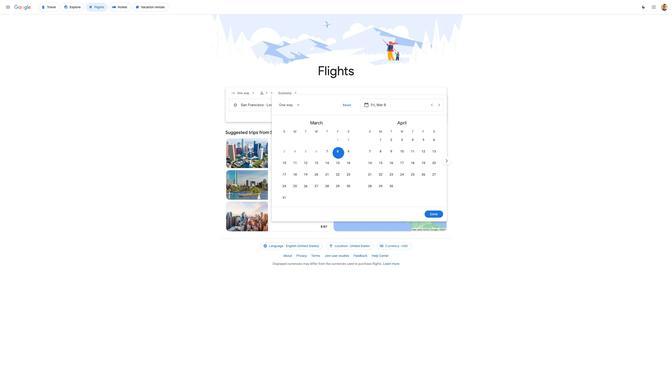 Task type: locate. For each thing, give the bounding box(es) containing it.
1 vertical spatial frontier image
[[272, 215, 275, 219]]

monday, april 1, 2024 element
[[380, 138, 382, 142]]

row
[[333, 134, 354, 149], [376, 134, 440, 149], [279, 147, 354, 160], [365, 147, 440, 160], [279, 159, 354, 172], [365, 159, 440, 172], [279, 171, 354, 183], [365, 171, 440, 183], [279, 182, 354, 195], [365, 182, 397, 195]]

friday, april 12, 2024 element
[[422, 149, 426, 154]]

saturday, march 23, 2024 element
[[347, 173, 351, 177]]

tuesday, april 30, 2024 element
[[390, 184, 393, 189]]

row up friday, march 8, 2024, departure date. element
[[333, 134, 354, 149]]

sunday, april 14, 2024 element
[[368, 161, 372, 166]]

monday, april 22, 2024 element
[[379, 173, 383, 177]]

wednesday, april 3, 2024 element
[[401, 138, 403, 142]]

2 row group from the left
[[360, 117, 445, 205]]

main menu image
[[5, 4, 11, 10]]

tuesday, march 12, 2024 element
[[304, 161, 308, 166]]

0 vertical spatial frontier image
[[272, 152, 275, 156]]

row group
[[274, 117, 360, 207], [360, 117, 445, 205]]

monday, april 15, 2024 element
[[379, 161, 383, 166]]

grid
[[274, 117, 445, 210]]

row up wednesday, march 27, 2024 element
[[279, 171, 354, 183]]

change appearance image
[[639, 2, 650, 12]]

suggested trips from san francisco region
[[226, 128, 447, 234]]

saturday, march 2, 2024 element
[[348, 138, 350, 142]]

tuesday, april 16, 2024 element
[[390, 161, 393, 166]]

row down 'wednesday, march 20, 2024' element
[[279, 182, 354, 195]]

tuesday, april 9, 2024 element
[[391, 149, 393, 154]]

monday, march 25, 2024 element
[[293, 184, 297, 189]]

tuesday, april 2, 2024 element
[[391, 138, 393, 142]]

saturday, april 13, 2024 element
[[433, 149, 436, 154]]

next image
[[442, 156, 452, 167]]

thursday, march 14, 2024 element
[[326, 161, 329, 166]]

sunday, march 10, 2024 element
[[283, 161, 286, 166]]

56 US dollars text field
[[322, 162, 328, 166]]

sunday, april 28, 2024 element
[[368, 184, 372, 189]]

None field
[[229, 89, 257, 97], [277, 89, 300, 97], [276, 100, 304, 111], [229, 89, 257, 97], [277, 89, 300, 97], [276, 100, 304, 111]]

wednesday, march 27, 2024 element
[[315, 184, 319, 189]]

friday, march 8, 2024, departure date. element
[[337, 149, 339, 154]]

thursday, march 7, 2024 element
[[327, 149, 328, 154]]

Departure text field
[[371, 99, 428, 111]]

monday, march 18, 2024 element
[[293, 173, 297, 177]]

wednesday, april 24, 2024 element
[[401, 173, 404, 177]]

2 frontier image from the top
[[272, 215, 275, 219]]

187 US dollars text field
[[321, 225, 328, 229]]

wednesday, march 13, 2024 element
[[315, 161, 319, 166]]

tuesday, april 23, 2024 element
[[390, 173, 393, 177]]

friday, march 15, 2024 element
[[336, 161, 340, 166]]

thursday, march 28, 2024 element
[[326, 184, 329, 189]]

row up 'wednesday, march 20, 2024' element
[[279, 159, 354, 172]]

sunday, april 21, 2024 element
[[368, 173, 372, 177]]

friday, april 5, 2024 element
[[423, 138, 425, 142]]

wednesday, march 20, 2024 element
[[315, 173, 319, 177]]

thursday, april 25, 2024 element
[[411, 173, 415, 177]]

thursday, april 11, 2024 element
[[411, 149, 415, 154]]

frontier image
[[272, 152, 275, 156], [272, 215, 275, 219]]

row up wednesday, april 17, 2024 element
[[365, 147, 440, 160]]

1 frontier image from the top
[[272, 152, 275, 156]]

tuesday, march 26, 2024 element
[[304, 184, 308, 189]]

row up wednesday, april 24, 2024 element
[[365, 159, 440, 172]]

saturday, april 6, 2024 element
[[434, 138, 435, 142]]



Task type: describe. For each thing, give the bounding box(es) containing it.
tuesday, march 19, 2024 element
[[304, 173, 308, 177]]

monday, april 8, 2024 element
[[380, 149, 382, 154]]

sunday, march 31, 2024 element
[[283, 196, 286, 200]]

saturday, april 27, 2024 element
[[433, 173, 436, 177]]

friday, march 29, 2024 element
[[336, 184, 340, 189]]

grid inside flight 'search field'
[[274, 117, 445, 210]]

row down monday, april 22, 2024 element
[[365, 182, 397, 195]]

monday, march 4, 2024 element
[[294, 149, 296, 154]]

frontier, spirit, and sun country airlines image
[[272, 184, 275, 187]]

row down wednesday, april 17, 2024 element
[[365, 171, 440, 183]]

sunday, april 7, 2024 element
[[369, 149, 371, 154]]

wednesday, april 10, 2024 element
[[401, 149, 404, 154]]

friday, april 26, 2024 element
[[422, 173, 426, 177]]

wednesday, march 6, 2024 element
[[316, 149, 318, 154]]

1 row group from the left
[[274, 117, 360, 207]]

saturday, march 9, 2024 element
[[348, 149, 350, 154]]

friday, april 19, 2024 element
[[422, 161, 426, 166]]

tuesday, march 5, 2024 element
[[305, 149, 307, 154]]

Flight search field
[[222, 87, 452, 222]]

monday, march 11, 2024 element
[[293, 161, 297, 166]]

sunday, march 3, 2024 element
[[284, 149, 285, 154]]

Departure text field
[[371, 99, 440, 111]]

saturday, march 16, 2024 element
[[347, 161, 351, 166]]

saturday, april 20, 2024 element
[[433, 161, 436, 166]]

thursday, april 18, 2024 element
[[411, 161, 415, 166]]

Where from? San Francisco, Los Angeles LAX text field
[[229, 99, 292, 112]]

sunday, march 24, 2024 element
[[283, 184, 286, 189]]

wednesday, april 17, 2024 element
[[401, 161, 404, 166]]

row up thursday, april 11, 2024 element
[[376, 134, 440, 149]]

saturday, march 30, 2024 element
[[347, 184, 351, 189]]

thursday, march 21, 2024 element
[[326, 173, 329, 177]]

sunday, march 17, 2024 element
[[283, 173, 286, 177]]

monday, april 29, 2024 element
[[379, 184, 383, 189]]

friday, march 1, 2024 element
[[337, 138, 339, 142]]

row up wednesday, march 13, 2024 element
[[279, 147, 354, 160]]

friday, march 22, 2024 element
[[336, 173, 340, 177]]

thursday, april 4, 2024 element
[[412, 138, 414, 142]]



Task type: vqa. For each thing, say whether or not it's contained in the screenshot.
Sunday, March 10, 2024 element on the top left
yes



